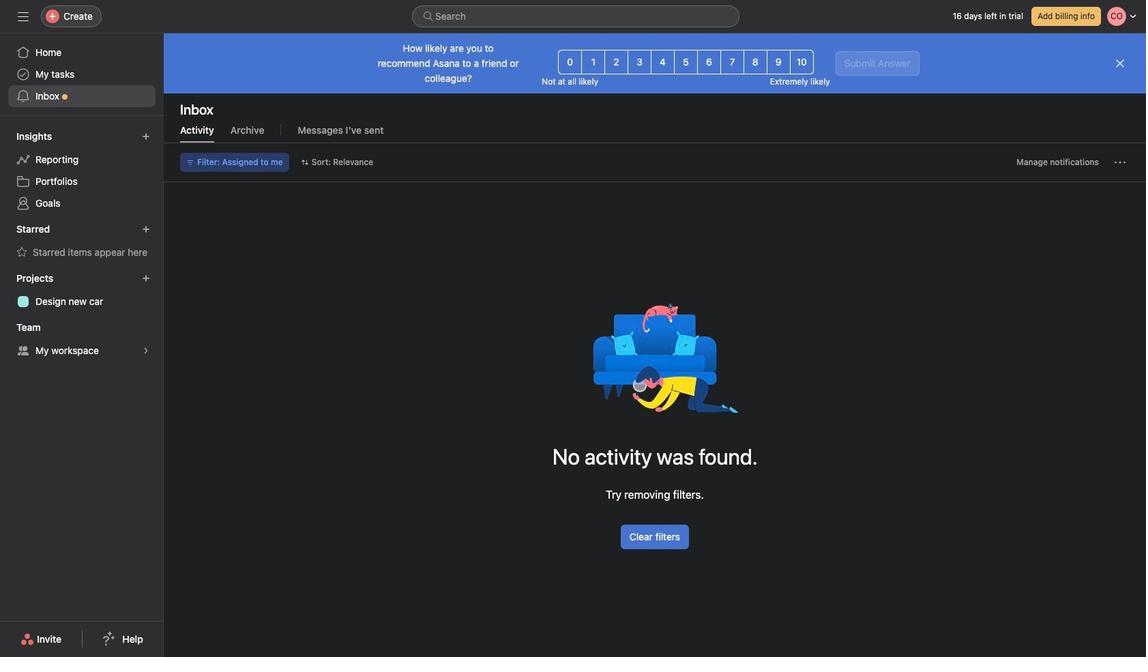 Task type: locate. For each thing, give the bounding box(es) containing it.
global element
[[0, 33, 164, 115]]

None radio
[[582, 50, 606, 74], [605, 50, 629, 74], [628, 50, 652, 74], [651, 50, 675, 74], [698, 50, 722, 74], [744, 50, 768, 74], [767, 50, 791, 74], [582, 50, 606, 74], [605, 50, 629, 74], [628, 50, 652, 74], [651, 50, 675, 74], [698, 50, 722, 74], [744, 50, 768, 74], [767, 50, 791, 74]]

starred element
[[0, 217, 164, 266]]

option group
[[559, 50, 814, 74]]

add items to starred image
[[142, 225, 150, 233]]

see details, my workspace image
[[142, 347, 150, 355]]

None radio
[[559, 50, 582, 74], [675, 50, 698, 74], [721, 50, 745, 74], [790, 50, 814, 74], [559, 50, 582, 74], [675, 50, 698, 74], [721, 50, 745, 74], [790, 50, 814, 74]]

list box
[[412, 5, 740, 27]]

teams element
[[0, 315, 164, 365]]

insights element
[[0, 124, 164, 217]]

new insights image
[[142, 132, 150, 141]]



Task type: vqa. For each thing, say whether or not it's contained in the screenshot.
'TEAMS' element
yes



Task type: describe. For each thing, give the bounding box(es) containing it.
hide sidebar image
[[18, 11, 29, 22]]

projects element
[[0, 266, 164, 315]]

dismiss image
[[1116, 58, 1126, 69]]

sort: relevance image
[[301, 158, 309, 167]]

more actions image
[[1116, 157, 1126, 168]]

new project or portfolio image
[[142, 274, 150, 283]]



